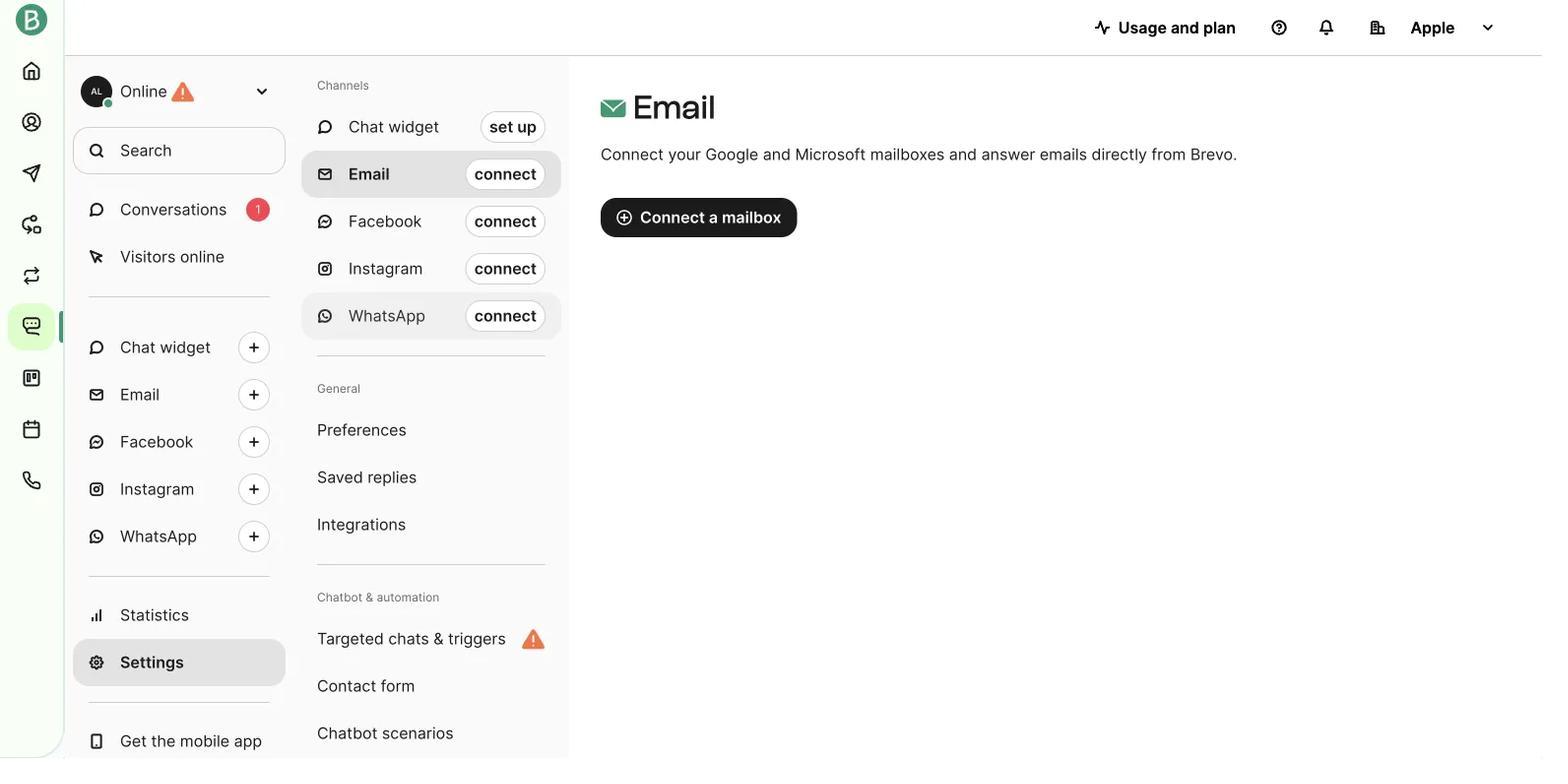 Task type: vqa. For each thing, say whether or not it's contained in the screenshot.
'Create' at the bottom left of the page
no



Task type: locate. For each thing, give the bounding box(es) containing it.
online
[[180, 247, 225, 266]]

0 vertical spatial widget
[[389, 117, 439, 136]]

whatsapp link
[[73, 513, 286, 560]]

whatsapp down instagram link
[[120, 527, 197, 546]]

search link
[[73, 127, 286, 174]]

1 chatbot from the top
[[317, 591, 363, 605]]

connect
[[601, 145, 664, 164], [640, 208, 705, 227]]

connect for connect a mailbox
[[640, 208, 705, 227]]

2 horizontal spatial and
[[1171, 18, 1200, 37]]

chatbot for chatbot & automation
[[317, 591, 363, 605]]

0 vertical spatial chatbot
[[317, 591, 363, 605]]

and left answer
[[949, 145, 977, 164]]

0 vertical spatial chat
[[349, 117, 384, 136]]

2 horizontal spatial email
[[633, 88, 716, 126]]

conversations
[[120, 200, 227, 219]]

chat
[[349, 117, 384, 136], [120, 338, 156, 357]]

1 horizontal spatial &
[[434, 629, 444, 649]]

1 horizontal spatial instagram
[[349, 259, 423, 278]]

widget left "set"
[[389, 117, 439, 136]]

whatsapp up general
[[349, 306, 426, 326]]

search
[[120, 141, 172, 160]]

and left "plan"
[[1171, 18, 1200, 37]]

chat widget
[[349, 117, 439, 136], [120, 338, 211, 357]]

1 horizontal spatial widget
[[389, 117, 439, 136]]

chatbot
[[317, 591, 363, 605], [317, 724, 378, 743]]

0 horizontal spatial &
[[366, 591, 373, 605]]

connect down "email" image
[[601, 145, 664, 164]]

up
[[517, 117, 537, 136]]

&
[[366, 591, 373, 605], [434, 629, 444, 649]]

usage
[[1119, 18, 1167, 37]]

settings link
[[73, 639, 286, 687]]

2 chatbot from the top
[[317, 724, 378, 743]]

2 vertical spatial email
[[120, 385, 160, 404]]

and
[[1171, 18, 1200, 37], [763, 145, 791, 164], [949, 145, 977, 164]]

& left the automation
[[366, 591, 373, 605]]

facebook
[[349, 212, 422, 231], [120, 432, 193, 452]]

mobile
[[180, 732, 230, 751]]

mailbox
[[722, 208, 782, 227]]

widget up the email link
[[160, 338, 211, 357]]

set
[[490, 117, 514, 136]]

4 connect from the top
[[475, 306, 537, 326]]

online
[[120, 82, 167, 101]]

connect left a on the left
[[640, 208, 705, 227]]

get the mobile app
[[120, 732, 262, 751]]

microsoft
[[795, 145, 866, 164]]

whatsapp
[[349, 306, 426, 326], [120, 527, 197, 546]]

email
[[633, 88, 716, 126], [349, 165, 390, 184], [120, 385, 160, 404]]

1 vertical spatial chatbot
[[317, 724, 378, 743]]

plan
[[1204, 18, 1236, 37]]

0 vertical spatial facebook
[[349, 212, 422, 231]]

1 horizontal spatial whatsapp
[[349, 306, 426, 326]]

visitors online link
[[73, 233, 286, 281]]

1 vertical spatial connect
[[640, 208, 705, 227]]

get the mobile app link
[[73, 718, 286, 759]]

chat widget down channels
[[349, 117, 439, 136]]

triggers
[[448, 629, 506, 649]]

emails
[[1040, 145, 1088, 164]]

0 horizontal spatial facebook
[[120, 432, 193, 452]]

answer
[[982, 145, 1036, 164]]

widget
[[389, 117, 439, 136], [160, 338, 211, 357]]

email up your
[[633, 88, 716, 126]]

and right google
[[763, 145, 791, 164]]

chatbot down contact
[[317, 724, 378, 743]]

settings
[[120, 653, 184, 672]]

0 horizontal spatial instagram
[[120, 480, 194, 499]]

connect your google and microsoft mailboxes and answer emails directly from brevo.
[[601, 145, 1238, 164]]

1 vertical spatial instagram
[[120, 480, 194, 499]]

0 horizontal spatial chat widget
[[120, 338, 211, 357]]

3 connect from the top
[[475, 259, 537, 278]]

0 horizontal spatial widget
[[160, 338, 211, 357]]

chatbot up "targeted" on the bottom of page
[[317, 591, 363, 605]]

1 horizontal spatial chat
[[349, 117, 384, 136]]

replies
[[368, 468, 417, 487]]

connect for instagram
[[475, 259, 537, 278]]

statistics
[[120, 606, 189, 625]]

email down channels
[[349, 165, 390, 184]]

chatbot & automation
[[317, 591, 440, 605]]

a
[[709, 208, 718, 227]]

0 horizontal spatial whatsapp
[[120, 527, 197, 546]]

scenarios
[[382, 724, 454, 743]]

facebook link
[[73, 419, 286, 466]]

0 vertical spatial email
[[633, 88, 716, 126]]

1 horizontal spatial chat widget
[[349, 117, 439, 136]]

connect for email
[[475, 165, 537, 184]]

from
[[1152, 145, 1186, 164]]

set up
[[490, 117, 537, 136]]

1 connect from the top
[[475, 165, 537, 184]]

google
[[706, 145, 759, 164]]

chat widget up the email link
[[120, 338, 211, 357]]

0 vertical spatial &
[[366, 591, 373, 605]]

saved
[[317, 468, 363, 487]]

0 vertical spatial whatsapp
[[349, 306, 426, 326]]

0 vertical spatial instagram
[[349, 259, 423, 278]]

email down chat widget link
[[120, 385, 160, 404]]

instagram
[[349, 259, 423, 278], [120, 480, 194, 499]]

al
[[91, 86, 102, 97]]

0 horizontal spatial chat
[[120, 338, 156, 357]]

1 horizontal spatial and
[[949, 145, 977, 164]]

& right chats
[[434, 629, 444, 649]]

connect
[[475, 165, 537, 184], [475, 212, 537, 231], [475, 259, 537, 278], [475, 306, 537, 326]]

chat widget link
[[73, 324, 286, 371]]

chat up the email link
[[120, 338, 156, 357]]

connect a mailbox
[[640, 208, 782, 227]]

chat down channels
[[349, 117, 384, 136]]

targeted chats & triggers
[[317, 629, 506, 649]]

1 horizontal spatial email
[[349, 165, 390, 184]]

2 connect from the top
[[475, 212, 537, 231]]

0 vertical spatial connect
[[601, 145, 664, 164]]



Task type: describe. For each thing, give the bounding box(es) containing it.
1 vertical spatial facebook
[[120, 432, 193, 452]]

mailboxes
[[871, 145, 945, 164]]

apple
[[1411, 18, 1456, 37]]

integrations
[[317, 515, 406, 534]]

0 vertical spatial chat widget
[[349, 117, 439, 136]]

integrations link
[[301, 501, 561, 549]]

instagram inside instagram link
[[120, 480, 194, 499]]

1 vertical spatial chat widget
[[120, 338, 211, 357]]

instagram link
[[73, 466, 286, 513]]

targeted chats & triggers link
[[301, 616, 561, 663]]

1 vertical spatial whatsapp
[[120, 527, 197, 546]]

contact form link
[[301, 663, 561, 710]]

usage and plan button
[[1079, 8, 1252, 47]]

general
[[317, 382, 361, 396]]

email link
[[73, 371, 286, 419]]

1 vertical spatial widget
[[160, 338, 211, 357]]

1
[[255, 202, 261, 217]]

your
[[668, 145, 701, 164]]

connect for facebook
[[475, 212, 537, 231]]

connect for whatsapp
[[475, 306, 537, 326]]

form
[[381, 677, 415, 696]]

1 horizontal spatial facebook
[[349, 212, 422, 231]]

1 vertical spatial chat
[[120, 338, 156, 357]]

chatbot scenarios
[[317, 724, 454, 743]]

1 vertical spatial email
[[349, 165, 390, 184]]

the
[[151, 732, 176, 751]]

preferences
[[317, 421, 407, 440]]

chatbot scenarios link
[[301, 710, 561, 758]]

chats
[[388, 629, 429, 649]]

visitors online
[[120, 247, 225, 266]]

app
[[234, 732, 262, 751]]

usage and plan
[[1119, 18, 1236, 37]]

visitors
[[120, 247, 176, 266]]

targeted
[[317, 629, 384, 649]]

brevo.
[[1191, 145, 1238, 164]]

statistics link
[[73, 592, 286, 639]]

preferences link
[[301, 407, 561, 454]]

contact
[[317, 677, 376, 696]]

connect for connect your google and microsoft mailboxes and answer emails directly from brevo.
[[601, 145, 664, 164]]

saved replies link
[[301, 454, 561, 501]]

saved replies
[[317, 468, 417, 487]]

directly
[[1092, 145, 1148, 164]]

0 horizontal spatial email
[[120, 385, 160, 404]]

connect a mailbox link
[[601, 198, 797, 237]]

chatbot for chatbot scenarios
[[317, 724, 378, 743]]

channels
[[317, 78, 369, 93]]

and inside button
[[1171, 18, 1200, 37]]

0 horizontal spatial and
[[763, 145, 791, 164]]

automation
[[377, 591, 440, 605]]

get
[[120, 732, 147, 751]]

apple button
[[1354, 8, 1512, 47]]

email image
[[601, 96, 626, 121]]

1 vertical spatial &
[[434, 629, 444, 649]]

contact form
[[317, 677, 415, 696]]



